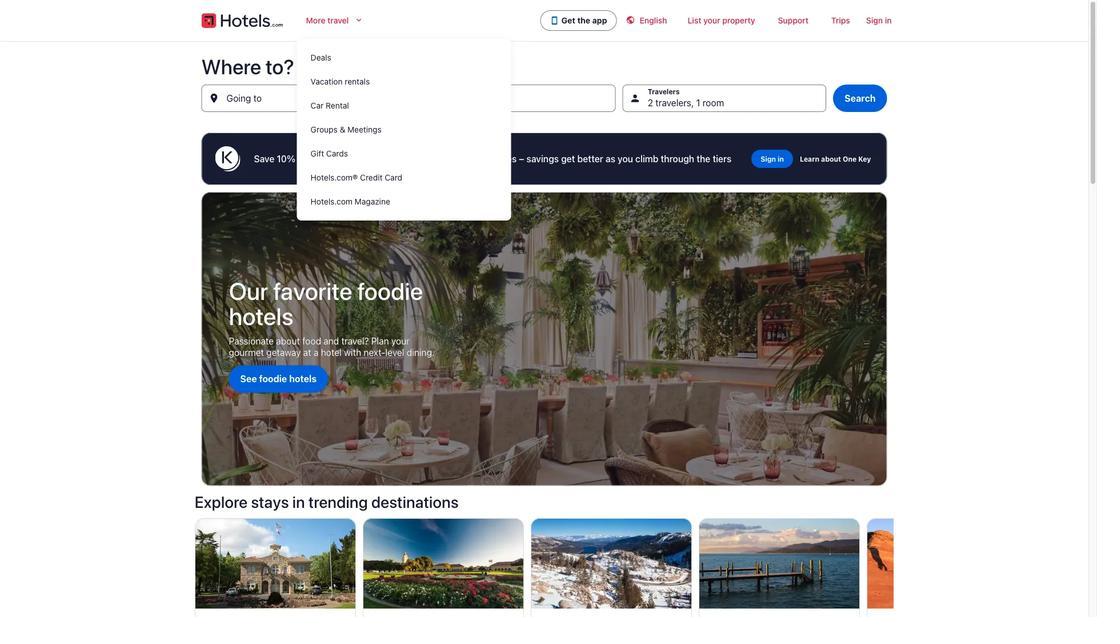 Task type: vqa. For each thing, say whether or not it's contained in the screenshot.
Prices
yes



Task type: locate. For each thing, give the bounding box(es) containing it.
download the app button image
[[550, 16, 559, 25]]

sign in left 'learn'
[[761, 155, 784, 163]]

get
[[562, 16, 576, 25]]

1 horizontal spatial your
[[704, 16, 721, 25]]

0 vertical spatial sign
[[866, 16, 883, 25]]

–
[[519, 153, 524, 164]]

more travel
[[306, 16, 349, 25]]

favorite
[[273, 277, 352, 305]]

2
[[648, 97, 653, 108]]

at
[[303, 347, 311, 358]]

0 horizontal spatial about
[[276, 336, 300, 347]]

1 vertical spatial sign in
[[761, 155, 784, 163]]

sign in inside dropdown button
[[866, 16, 892, 25]]

2 travelers, 1 room button
[[623, 85, 827, 112]]

foodie
[[357, 277, 423, 305], [259, 374, 287, 384]]

0 horizontal spatial sign
[[761, 155, 776, 163]]

show previous card image
[[188, 575, 201, 589]]

0 horizontal spatial the
[[578, 16, 591, 25]]

1 vertical spatial hotels
[[229, 302, 294, 330]]

gift cards
[[311, 149, 348, 158]]

sign in link
[[752, 150, 793, 168]]

1 horizontal spatial sign
[[866, 16, 883, 25]]

0 horizontal spatial foodie
[[259, 374, 287, 384]]

prices
[[490, 153, 517, 164]]

passionate
[[229, 336, 274, 347]]

trending
[[309, 493, 368, 511]]

hotels
[[404, 153, 430, 164], [229, 302, 294, 330], [289, 374, 317, 384]]

0 horizontal spatial with
[[344, 347, 361, 358]]

small image
[[626, 15, 635, 25]]

hotels.com
[[311, 197, 353, 206]]

sign in inside our favorite foodie hotels 'main content'
[[761, 155, 784, 163]]

level
[[386, 347, 404, 358]]

with
[[433, 153, 451, 164], [344, 347, 361, 358]]

sign in right trips
[[866, 16, 892, 25]]

your right list
[[704, 16, 721, 25]]

a
[[314, 347, 319, 358]]

through
[[661, 153, 695, 164]]

in right trips
[[885, 16, 892, 25]]

your up level
[[392, 336, 410, 347]]

1 horizontal spatial sign in
[[866, 16, 892, 25]]

with down the travel? in the left bottom of the page
[[344, 347, 361, 358]]

2 vertical spatial hotels
[[289, 374, 317, 384]]

1 horizontal spatial with
[[433, 153, 451, 164]]

hotels up hotels.com® credit card link
[[404, 153, 430, 164]]

learn
[[800, 155, 820, 163]]

0 vertical spatial your
[[704, 16, 721, 25]]

save
[[254, 153, 275, 164]]

gift cards link
[[297, 142, 511, 166]]

0 horizontal spatial your
[[392, 336, 410, 347]]

sign in for sign in link
[[761, 155, 784, 163]]

app
[[593, 16, 607, 25]]

in left 'learn'
[[778, 155, 784, 163]]

1 horizontal spatial the
[[697, 153, 711, 164]]

sign inside sign in dropdown button
[[866, 16, 883, 25]]

search
[[845, 93, 876, 104]]

2 horizontal spatial in
[[885, 16, 892, 25]]

english
[[640, 16, 667, 25]]

the
[[578, 16, 591, 25], [697, 153, 711, 164]]

2 vertical spatial in
[[292, 493, 305, 511]]

foodie right see on the bottom left
[[259, 374, 287, 384]]

0 vertical spatial about
[[821, 155, 841, 163]]

0 vertical spatial in
[[885, 16, 892, 25]]

0 vertical spatial the
[[578, 16, 591, 25]]

hotels logo image
[[201, 11, 283, 30]]

0 vertical spatial sign in
[[866, 16, 892, 25]]

hotels.com® credit card
[[311, 173, 402, 182]]

1 horizontal spatial in
[[778, 155, 784, 163]]

0 horizontal spatial sign in
[[761, 155, 784, 163]]

in for sign in dropdown button
[[885, 16, 892, 25]]

vacation rentals
[[311, 77, 370, 86]]

sign inside sign in link
[[761, 155, 776, 163]]

more
[[306, 16, 326, 25]]

list your property link
[[676, 9, 767, 32]]

1 vertical spatial with
[[344, 347, 361, 358]]

our favorite foodie hotels passionate about food and travel? plan your gourmet getaway at a hotel with next-level dining.
[[229, 277, 435, 358]]

sign right trips
[[866, 16, 883, 25]]

in for sign in link
[[778, 155, 784, 163]]

support
[[778, 16, 809, 25]]

explore stays in trending destinations
[[195, 493, 459, 511]]

1 horizontal spatial about
[[821, 155, 841, 163]]

in
[[885, 16, 892, 25], [778, 155, 784, 163], [292, 493, 305, 511]]

list your property
[[688, 16, 755, 25]]

hotels down the at
[[289, 374, 317, 384]]

1 vertical spatial your
[[392, 336, 410, 347]]

with left the member
[[433, 153, 451, 164]]

and
[[324, 336, 339, 347]]

where to?
[[201, 54, 294, 78]]

0 vertical spatial hotels
[[404, 153, 430, 164]]

meetings
[[348, 125, 382, 134]]

about up getaway
[[276, 336, 300, 347]]

magazine
[[355, 197, 390, 206]]

1 horizontal spatial foodie
[[357, 277, 423, 305]]

in right stays
[[292, 493, 305, 511]]

sign in for sign in dropdown button
[[866, 16, 892, 25]]

you
[[618, 153, 633, 164]]

credit
[[360, 173, 383, 182]]

1 vertical spatial foodie
[[259, 374, 287, 384]]

to?
[[266, 54, 294, 78]]

in inside dropdown button
[[885, 16, 892, 25]]

0 vertical spatial foodie
[[357, 277, 423, 305]]

hotels up passionate
[[229, 302, 294, 330]]

the left the 'tiers'
[[697, 153, 711, 164]]

1 vertical spatial in
[[778, 155, 784, 163]]

2 travelers, 1 room
[[648, 97, 724, 108]]

car rental link
[[297, 94, 511, 118]]

about left one
[[821, 155, 841, 163]]

getaway
[[266, 347, 301, 358]]

our favorite foodie hotels main content
[[0, 41, 1089, 617]]

deals
[[311, 53, 331, 62]]

dine under a verdant mosaic of plant life in the city. image
[[201, 192, 887, 486]]

1 vertical spatial about
[[276, 336, 300, 347]]

show next card image
[[887, 575, 901, 589]]

get the app
[[562, 16, 607, 25]]

about
[[821, 155, 841, 163], [276, 336, 300, 347]]

explore
[[195, 493, 248, 511]]

foodie up plan
[[357, 277, 423, 305]]

the right get
[[578, 16, 591, 25]]

sign left 'learn'
[[761, 155, 776, 163]]

1 vertical spatial sign
[[761, 155, 776, 163]]

see
[[240, 374, 257, 384]]

with inside our favorite foodie hotels passionate about food and travel? plan your gourmet getaway at a hotel with next-level dining.
[[344, 347, 361, 358]]

your
[[704, 16, 721, 25], [392, 336, 410, 347]]

sign in
[[866, 16, 892, 25], [761, 155, 784, 163]]

1 vertical spatial the
[[697, 153, 711, 164]]

car
[[311, 101, 324, 110]]



Task type: describe. For each thing, give the bounding box(es) containing it.
groups & meetings link
[[297, 118, 511, 142]]

as
[[606, 153, 616, 164]]

about inside "learn about one key" link
[[821, 155, 841, 163]]

cards
[[326, 149, 348, 158]]

sign for sign in dropdown button
[[866, 16, 883, 25]]

on
[[333, 153, 344, 164]]

more travel button
[[297, 9, 373, 32]]

see foodie hotels
[[240, 374, 317, 384]]

get
[[561, 153, 575, 164]]

travel?
[[342, 336, 369, 347]]

card
[[385, 173, 402, 182]]

trips
[[832, 16, 850, 25]]

0 horizontal spatial in
[[292, 493, 305, 511]]

rental
[[326, 101, 349, 110]]

10%
[[277, 153, 295, 164]]

hotels.com magazine
[[311, 197, 390, 206]]

rentals
[[345, 77, 370, 86]]

1
[[696, 97, 701, 108]]

property
[[723, 16, 755, 25]]

car rental
[[311, 101, 349, 110]]

0 vertical spatial with
[[433, 153, 451, 164]]

dining.
[[407, 347, 435, 358]]

list
[[688, 16, 702, 25]]

hotels.com® credit card link
[[297, 166, 511, 190]]

stays
[[251, 493, 289, 511]]

the inside our favorite foodie hotels 'main content'
[[697, 153, 711, 164]]

over
[[346, 153, 364, 164]]

more
[[309, 153, 331, 164]]

vacation rentals link
[[297, 70, 511, 94]]

key
[[859, 155, 871, 163]]

travelers,
[[656, 97, 694, 108]]

get the app link
[[541, 10, 617, 31]]

foodie inside our favorite foodie hotels passionate about food and travel? plan your gourmet getaway at a hotel with next-level dining.
[[357, 277, 423, 305]]

learn about one key link
[[798, 150, 874, 168]]

save 10% or more on over 100,000 hotels with member prices – savings get better as you climb through the tiers
[[254, 153, 732, 164]]

groups
[[311, 125, 338, 134]]

where
[[201, 54, 261, 78]]

vacation
[[311, 77, 343, 86]]

member
[[453, 153, 488, 164]]

hotel
[[321, 347, 342, 358]]

english button
[[617, 9, 676, 32]]

sign in button
[[862, 9, 897, 32]]

travel
[[328, 16, 349, 25]]

tiers
[[713, 153, 732, 164]]

sign for sign in link
[[761, 155, 776, 163]]

support link
[[767, 9, 820, 32]]

plan
[[371, 336, 389, 347]]

gift
[[311, 149, 324, 158]]

or
[[298, 153, 307, 164]]

about inside our favorite foodie hotels passionate about food and travel? plan your gourmet getaway at a hotel with next-level dining.
[[276, 336, 300, 347]]

hotels.com magazine link
[[297, 190, 511, 214]]

hotels.com®
[[311, 173, 358, 182]]

hotels inside our favorite foodie hotels passionate about food and travel? plan your gourmet getaway at a hotel with next-level dining.
[[229, 302, 294, 330]]

your inside our favorite foodie hotels passionate about food and travel? plan your gourmet getaway at a hotel with next-level dining.
[[392, 336, 410, 347]]

&
[[340, 125, 345, 134]]

savings
[[527, 153, 559, 164]]

next-
[[364, 347, 386, 358]]

room
[[703, 97, 724, 108]]

trips link
[[820, 9, 862, 32]]

one
[[843, 155, 857, 163]]

gourmet
[[229, 347, 264, 358]]

climb
[[636, 153, 659, 164]]

food
[[302, 336, 321, 347]]

search button
[[834, 85, 887, 112]]

see foodie hotels link
[[229, 365, 328, 393]]

deals link
[[297, 46, 511, 70]]

groups & meetings
[[311, 125, 382, 134]]

learn about one key
[[800, 155, 871, 163]]

our
[[229, 277, 268, 305]]

100,000
[[367, 153, 402, 164]]

better
[[578, 153, 604, 164]]



